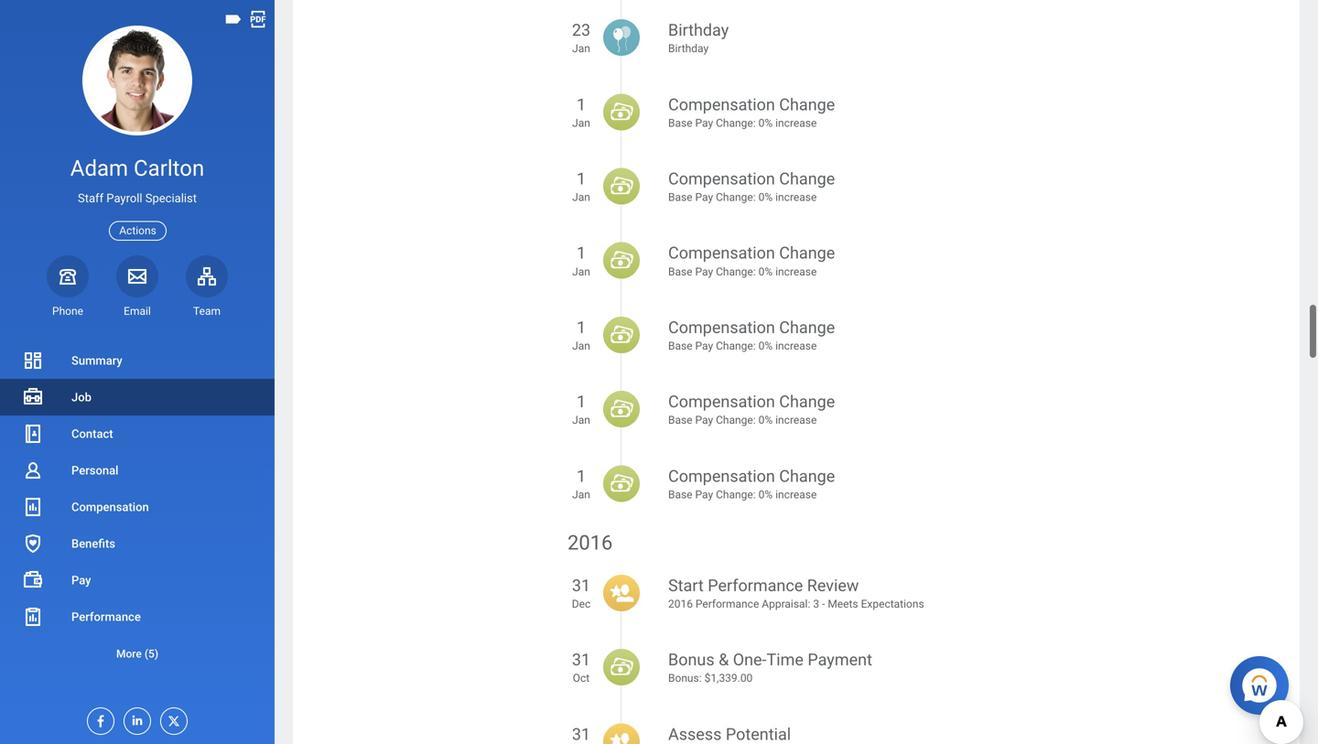Task type: describe. For each thing, give the bounding box(es) containing it.
2 change: from the top
[[716, 191, 756, 204]]

more (5) button
[[0, 643, 275, 665]]

contact
[[71, 427, 113, 441]]

2 base from the top
[[669, 191, 693, 204]]

actions
[[119, 224, 156, 237]]

5 1 from the top
[[577, 393, 586, 412]]

31 for 31
[[572, 725, 591, 744]]

jan inside 23 jan
[[573, 42, 591, 55]]

email button
[[116, 255, 158, 319]]

bonus
[[669, 651, 715, 670]]

performance up appraisal:
[[708, 576, 803, 596]]

birthday birthday
[[669, 21, 729, 55]]

performance link
[[0, 599, 275, 636]]

assess
[[669, 725, 722, 744]]

5 increase from the top
[[776, 414, 817, 427]]

pay inside "link"
[[71, 574, 91, 588]]

team link
[[186, 255, 228, 319]]

6 1 from the top
[[577, 467, 586, 486]]

3 1 from the top
[[577, 244, 586, 263]]

6 1 jan from the top
[[573, 467, 591, 501]]

email adam carlton element
[[116, 304, 158, 319]]

oct
[[573, 672, 590, 685]]

1 change from the top
[[780, 95, 836, 114]]

summary
[[71, 354, 122, 368]]

compensation image
[[22, 496, 44, 518]]

one-
[[733, 651, 767, 670]]

1 1 from the top
[[577, 95, 586, 114]]

actions button
[[109, 221, 167, 241]]

compensation link
[[0, 489, 275, 526]]

3 change from the top
[[780, 244, 836, 263]]

2 change from the top
[[780, 169, 836, 189]]

1 base from the top
[[669, 117, 693, 129]]

phone adam carlton element
[[47, 304, 89, 319]]

benefits link
[[0, 526, 275, 562]]

appraisal:
[[762, 598, 811, 611]]

3 base from the top
[[669, 265, 693, 278]]

tag image
[[223, 9, 244, 29]]

performance image
[[22, 606, 44, 628]]

0 vertical spatial 2016
[[568, 531, 613, 555]]

summary image
[[22, 350, 44, 372]]

team adam carlton element
[[186, 304, 228, 319]]

2 1 jan from the top
[[573, 169, 591, 204]]

6 increase from the top
[[776, 489, 817, 501]]

email
[[124, 305, 151, 318]]

6 jan from the top
[[573, 414, 591, 427]]

specialist
[[145, 192, 197, 205]]

more
[[116, 648, 142, 661]]

mail image
[[126, 265, 148, 287]]

benefits
[[71, 537, 115, 551]]

4 change from the top
[[780, 318, 836, 337]]

x image
[[161, 709, 181, 729]]

3 compensation change base pay change: 0% increase from the top
[[669, 244, 836, 278]]

more (5) button
[[0, 636, 275, 672]]

job image
[[22, 387, 44, 408]]

facebook image
[[88, 709, 108, 729]]

4 0% from the top
[[759, 340, 773, 353]]

5 0% from the top
[[759, 414, 773, 427]]

5 compensation change base pay change: 0% increase from the top
[[669, 393, 836, 427]]

5 1 jan from the top
[[573, 393, 591, 427]]

compensation inside list
[[71, 501, 149, 514]]

6 change: from the top
[[716, 489, 756, 501]]

dec
[[572, 598, 591, 611]]

4 increase from the top
[[776, 340, 817, 353]]

contact link
[[0, 416, 275, 452]]

pay image
[[22, 570, 44, 592]]

31 for 31 dec
[[572, 576, 591, 596]]

4 jan from the top
[[573, 265, 591, 278]]

time
[[767, 651, 804, 670]]

$1,339.00
[[705, 672, 753, 685]]

job
[[71, 391, 92, 404]]

5 base from the top
[[669, 414, 693, 427]]

2 0% from the top
[[759, 191, 773, 204]]

pay link
[[0, 562, 275, 599]]

31 for 31 oct
[[572, 651, 591, 670]]

31 dec
[[572, 576, 591, 611]]



Task type: locate. For each thing, give the bounding box(es) containing it.
31 up dec
[[572, 576, 591, 596]]

start
[[669, 576, 704, 596]]

expectations
[[861, 598, 925, 611]]

2016
[[568, 531, 613, 555], [669, 598, 693, 611]]

personal
[[71, 464, 119, 478]]

1 vertical spatial 31
[[572, 651, 591, 670]]

4 1 jan from the top
[[573, 318, 591, 353]]

23
[[572, 21, 591, 40]]

carlton
[[134, 155, 204, 181]]

3 31 from the top
[[572, 725, 591, 744]]

3 jan from the top
[[573, 191, 591, 204]]

list
[[0, 343, 275, 672]]

list containing summary
[[0, 343, 275, 672]]

(5)
[[145, 648, 158, 661]]

start performance review 2016 performance appraisal: 3 - meets expectations
[[669, 576, 925, 611]]

5 change from the top
[[780, 393, 836, 412]]

payroll
[[107, 192, 142, 205]]

1 increase from the top
[[776, 117, 817, 129]]

6 0% from the top
[[759, 489, 773, 501]]

performance inside list
[[71, 610, 141, 624]]

2016 inside start performance review 2016 performance appraisal: 3 - meets expectations
[[669, 598, 693, 611]]

4 base from the top
[[669, 340, 693, 353]]

2 increase from the top
[[776, 191, 817, 204]]

contact image
[[22, 423, 44, 445]]

meets
[[828, 598, 859, 611]]

6 compensation change base pay change: 0% increase from the top
[[669, 467, 836, 501]]

31
[[572, 576, 591, 596], [572, 651, 591, 670], [572, 725, 591, 744]]

performance down the start
[[696, 598, 760, 611]]

6 change from the top
[[780, 467, 836, 486]]

1
[[577, 95, 586, 114], [577, 169, 586, 189], [577, 244, 586, 263], [577, 318, 586, 337], [577, 393, 586, 412], [577, 467, 586, 486]]

2 compensation change base pay change: 0% increase from the top
[[669, 169, 836, 204]]

jan
[[573, 42, 591, 55], [573, 117, 591, 129], [573, 191, 591, 204], [573, 265, 591, 278], [573, 340, 591, 353], [573, 414, 591, 427], [573, 489, 591, 501]]

-
[[823, 598, 826, 611]]

assess potential
[[669, 725, 791, 744]]

1 change: from the top
[[716, 117, 756, 129]]

view printable version (pdf) image
[[248, 9, 268, 29]]

31 oct
[[572, 651, 591, 685]]

navigation pane region
[[0, 0, 275, 745]]

31 up 'oct'
[[572, 651, 591, 670]]

view team image
[[196, 265, 218, 287]]

0 vertical spatial 31
[[572, 576, 591, 596]]

performance up more
[[71, 610, 141, 624]]

4 1 from the top
[[577, 318, 586, 337]]

0 horizontal spatial 2016
[[568, 531, 613, 555]]

0%
[[759, 117, 773, 129], [759, 191, 773, 204], [759, 265, 773, 278], [759, 340, 773, 353], [759, 414, 773, 427], [759, 489, 773, 501]]

review
[[808, 576, 859, 596]]

3 0% from the top
[[759, 265, 773, 278]]

pay
[[696, 117, 714, 129], [696, 191, 714, 204], [696, 265, 714, 278], [696, 340, 714, 353], [696, 414, 714, 427], [696, 489, 714, 501], [71, 574, 91, 588]]

4 compensation change base pay change: 0% increase from the top
[[669, 318, 836, 353]]

change:
[[716, 117, 756, 129], [716, 191, 756, 204], [716, 265, 756, 278], [716, 340, 756, 353], [716, 414, 756, 427], [716, 489, 756, 501]]

6 base from the top
[[669, 489, 693, 501]]

2 jan from the top
[[573, 117, 591, 129]]

2016 down the start
[[669, 598, 693, 611]]

31 inside 31 dec
[[572, 576, 591, 596]]

summary link
[[0, 343, 275, 379]]

personal image
[[22, 460, 44, 482]]

5 change: from the top
[[716, 414, 756, 427]]

4 change: from the top
[[716, 340, 756, 353]]

3 1 jan from the top
[[573, 244, 591, 278]]

job link
[[0, 379, 275, 416]]

more (5)
[[116, 648, 158, 661]]

compensation change base pay change: 0% increase
[[669, 95, 836, 129], [669, 169, 836, 204], [669, 244, 836, 278], [669, 318, 836, 353], [669, 393, 836, 427], [669, 467, 836, 501]]

31 down 'oct'
[[572, 725, 591, 744]]

1 vertical spatial birthday
[[669, 42, 709, 55]]

1 compensation change base pay change: 0% increase from the top
[[669, 95, 836, 129]]

staff payroll specialist
[[78, 192, 197, 205]]

2 31 from the top
[[572, 651, 591, 670]]

1 vertical spatial 2016
[[669, 598, 693, 611]]

3 increase from the top
[[776, 265, 817, 278]]

2016 up 31 dec
[[568, 531, 613, 555]]

2016 menu item
[[568, 530, 1026, 649]]

&
[[719, 651, 729, 670]]

performance
[[708, 576, 803, 596], [696, 598, 760, 611], [71, 610, 141, 624]]

adam carlton
[[70, 155, 204, 181]]

1 0% from the top
[[759, 117, 773, 129]]

23 jan
[[572, 21, 591, 55]]

payment
[[808, 651, 873, 670]]

5 jan from the top
[[573, 340, 591, 353]]

team
[[193, 305, 221, 318]]

personal link
[[0, 452, 275, 489]]

1 horizontal spatial 2016
[[669, 598, 693, 611]]

linkedin image
[[125, 709, 145, 728]]

adam
[[70, 155, 128, 181]]

birthday
[[669, 21, 729, 40], [669, 42, 709, 55]]

bonus:
[[669, 672, 702, 685]]

potential
[[726, 725, 791, 744]]

benefits image
[[22, 533, 44, 555]]

base
[[669, 117, 693, 129], [669, 191, 693, 204], [669, 265, 693, 278], [669, 340, 693, 353], [669, 414, 693, 427], [669, 489, 693, 501]]

phone
[[52, 305, 83, 318]]

1 birthday from the top
[[669, 21, 729, 40]]

1 1 jan from the top
[[573, 95, 591, 129]]

staff
[[78, 192, 104, 205]]

change
[[780, 95, 836, 114], [780, 169, 836, 189], [780, 244, 836, 263], [780, 318, 836, 337], [780, 393, 836, 412], [780, 467, 836, 486]]

increase
[[776, 117, 817, 129], [776, 191, 817, 204], [776, 265, 817, 278], [776, 340, 817, 353], [776, 414, 817, 427], [776, 489, 817, 501]]

1 31 from the top
[[572, 576, 591, 596]]

3 change: from the top
[[716, 265, 756, 278]]

1 jan
[[573, 95, 591, 129], [573, 169, 591, 204], [573, 244, 591, 278], [573, 318, 591, 353], [573, 393, 591, 427], [573, 467, 591, 501]]

0 vertical spatial birthday
[[669, 21, 729, 40]]

birthday inside birthday birthday
[[669, 42, 709, 55]]

phone image
[[55, 265, 81, 287]]

1 jan from the top
[[573, 42, 591, 55]]

phone button
[[47, 255, 89, 319]]

2 vertical spatial 31
[[572, 725, 591, 744]]

2 1 from the top
[[577, 169, 586, 189]]

bonus & one-time payment bonus: $1,339.00
[[669, 651, 873, 685]]

2 birthday from the top
[[669, 42, 709, 55]]

compensation
[[669, 95, 776, 114], [669, 169, 776, 189], [669, 244, 776, 263], [669, 318, 776, 337], [669, 393, 776, 412], [669, 467, 776, 486], [71, 501, 149, 514]]

3
[[814, 598, 820, 611]]

7 jan from the top
[[573, 489, 591, 501]]



Task type: vqa. For each thing, say whether or not it's contained in the screenshot.


